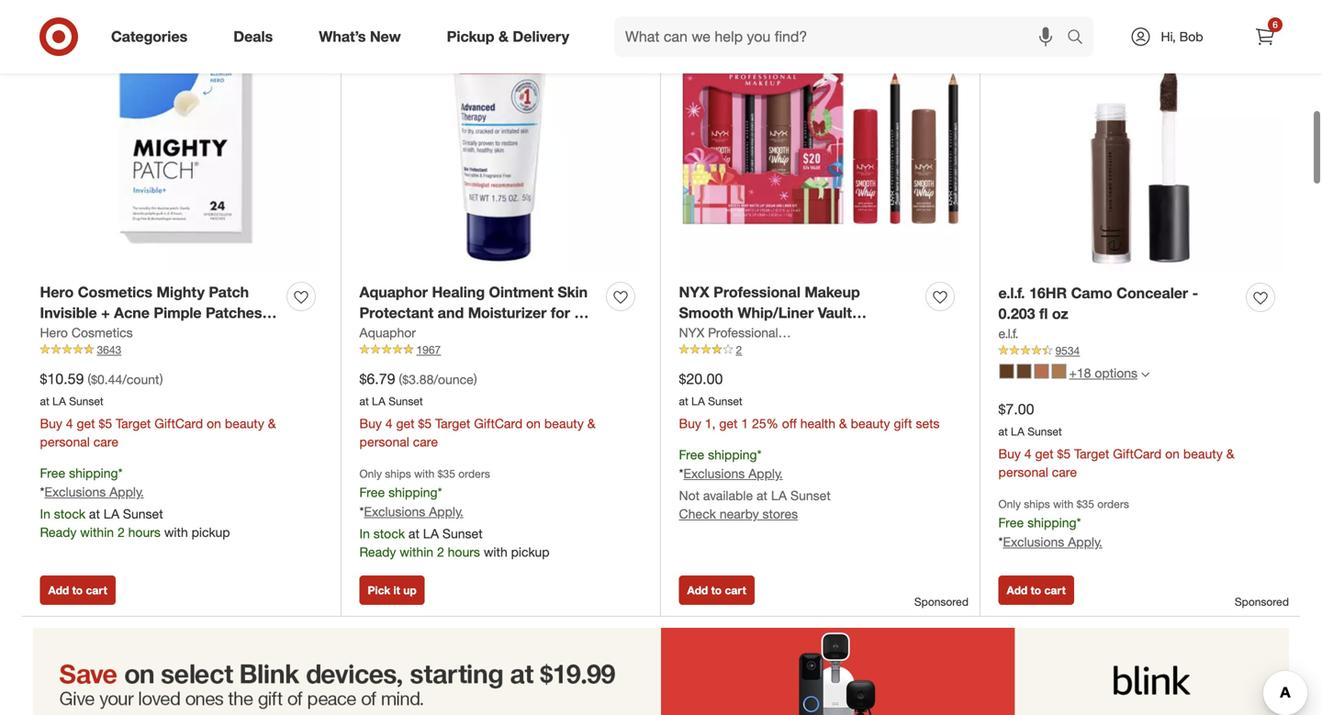 Task type: describe. For each thing, give the bounding box(es) containing it.
beauty inside '$6.79 ( $3.88 /ounce ) at la sunset buy 4 get $5 target giftcard on beauty & personal care'
[[544, 415, 584, 431]]

gift
[[894, 415, 912, 431]]

$6.79 ( $3.88 /ounce ) at la sunset buy 4 get $5 target giftcard on beauty & personal care
[[359, 370, 595, 450]]

add to cart for $7.00
[[1007, 583, 1066, 597]]

beauty inside $7.00 at la sunset buy 4 get $5 target giftcard on beauty & personal care
[[1183, 446, 1223, 462]]

get inside '$6.79 ( $3.88 /ounce ) at la sunset buy 4 get $5 target giftcard on beauty & personal care'
[[396, 415, 415, 431]]

- inside aquaphor healing ointment skin protectant and moisturizer for dry and cracked skin unscented - 1.75oz
[[566, 325, 572, 343]]

$7.00 at la sunset buy 4 get $5 target giftcard on beauty & personal care
[[998, 400, 1234, 480]]

set
[[835, 325, 859, 343]]

stores
[[763, 506, 798, 522]]

la inside free shipping * * exclusions apply. in stock at  la sunset ready within 2 hours with pickup
[[104, 506, 119, 522]]

pick
[[368, 583, 390, 597]]

get inside $7.00 at la sunset buy 4 get $5 target giftcard on beauty & personal care
[[1035, 446, 1054, 462]]

healing
[[432, 283, 485, 301]]

bob
[[1179, 28, 1203, 45]]

2 inside free shipping * * exclusions apply. in stock at  la sunset ready within 2 hours with pickup
[[117, 524, 125, 541]]

apply. for free shipping * * exclusions apply. not available at la sunset check nearby stores
[[748, 466, 783, 482]]

hero cosmetics link
[[40, 324, 133, 342]]

3643 link
[[40, 342, 323, 358]]

1 vertical spatial skin
[[452, 325, 482, 343]]

on for aquaphor healing ointment skin protectant and moisturizer for dry and cracked skin unscented - 1.75oz
[[526, 415, 541, 431]]

giftcard inside $7.00 at la sunset buy 4 get $5 target giftcard on beauty & personal care
[[1113, 446, 1162, 462]]

shipping for free shipping * * exclusions apply.
[[1028, 515, 1077, 531]]

- inside nyx professional makeup smooth whip/liner vault cosmetic holiday gift set - 0.96oz/4pc
[[863, 325, 869, 343]]

mighty
[[157, 283, 205, 301]]

only ships with $35 orders
[[998, 497, 1129, 511]]

acne
[[114, 304, 150, 322]]

camo
[[1071, 284, 1113, 302]]

& inside $20.00 at la sunset buy 1, get 1 25% off health & beauty gift sets
[[839, 415, 847, 431]]

cart for $10.59
[[86, 583, 107, 597]]

0.203
[[998, 305, 1035, 323]]

24ct
[[40, 325, 70, 343]]

6 link
[[1245, 17, 1285, 57]]

add for $7.00
[[1007, 583, 1028, 597]]

9534
[[1055, 344, 1080, 358]]

nearby
[[720, 506, 759, 522]]

& inside '$6.79 ( $3.88 /ounce ) at la sunset buy 4 get $5 target giftcard on beauty & personal care'
[[587, 415, 595, 431]]

pickup & delivery
[[447, 28, 569, 46]]

professional for nyx professional makeup
[[708, 325, 778, 341]]

all colors + 18 more colors image
[[1141, 371, 1150, 379]]

add to cart button for $20.00
[[679, 576, 755, 605]]

0.96oz/4pc
[[679, 346, 755, 364]]

ready inside free shipping * * exclusions apply. in stock at  la sunset ready within 2 hours with pickup
[[40, 524, 77, 541]]

sunset inside $10.59 ( $0.44 /count ) at la sunset buy 4 get $5 target giftcard on beauty & personal care
[[69, 394, 103, 408]]

at inside $20.00 at la sunset buy 1, get 1 25% off health & beauty gift sets
[[679, 394, 688, 408]]

cart for $20.00
[[725, 583, 746, 597]]

e.l.f. 16hr camo concealer - 0.203 fl oz
[[998, 284, 1198, 323]]

in inside only ships with $35 orders free shipping * * exclusions apply. in stock at  la sunset ready within 2 hours with pickup
[[359, 526, 370, 542]]

pick it up button
[[359, 576, 425, 605]]

sets
[[916, 415, 940, 431]]

to for $20.00
[[711, 583, 722, 597]]

available
[[703, 488, 753, 504]]

2 sponsored from the left
[[1235, 595, 1289, 609]]

add for $20.00
[[687, 583, 708, 597]]

9534 link
[[998, 343, 1282, 359]]

) for acne
[[160, 372, 163, 388]]

free for free shipping * * exclusions apply. in stock at  la sunset ready within 2 hours with pickup
[[40, 465, 65, 481]]

at inside free shipping * * exclusions apply. not available at la sunset check nearby stores
[[757, 488, 768, 504]]

giftcard for $10.59
[[154, 415, 203, 431]]

e.l.f. for e.l.f. 16hr camo concealer - 0.203 fl oz
[[998, 284, 1025, 302]]

hero cosmetics mighty patch invisible + acne pimple patches - 24ct
[[40, 283, 272, 343]]

pimple
[[154, 304, 202, 322]]

add to cart for $20.00
[[687, 583, 746, 597]]

hi, bob
[[1161, 28, 1203, 45]]

sunset inside $7.00 at la sunset buy 4 get $5 target giftcard on beauty & personal care
[[1028, 425, 1062, 438]]

dry
[[574, 304, 599, 322]]

sunset inside $20.00 at la sunset buy 1, get 1 25% off health & beauty gift sets
[[708, 394, 743, 408]]

la inside $7.00 at la sunset buy 4 get $5 target giftcard on beauty & personal care
[[1011, 425, 1025, 438]]

exclusions for free shipping * * exclusions apply.
[[1003, 534, 1064, 550]]

to for $10.59
[[72, 583, 83, 597]]

3643
[[97, 343, 121, 357]]

& inside $7.00 at la sunset buy 4 get $5 target giftcard on beauty & personal care
[[1226, 446, 1234, 462]]

apply. for free shipping * * exclusions apply. in stock at  la sunset ready within 2 hours with pickup
[[109, 484, 144, 500]]

makeup for nyx professional makeup
[[782, 325, 828, 341]]

at inside '$6.79 ( $3.88 /ounce ) at la sunset buy 4 get $5 target giftcard on beauty & personal care'
[[359, 394, 369, 408]]

pickup
[[447, 28, 494, 46]]

4 inside $7.00 at la sunset buy 4 get $5 target giftcard on beauty & personal care
[[1024, 446, 1032, 462]]

hero cosmetics mighty patch invisible + acne pimple patches - 24ct link
[[40, 282, 280, 343]]

hours inside free shipping * * exclusions apply. in stock at  la sunset ready within 2 hours with pickup
[[128, 524, 161, 541]]

$0.44
[[91, 372, 122, 388]]

apply. for free shipping * * exclusions apply.
[[1068, 534, 1102, 550]]

$3.88
[[402, 372, 434, 388]]

e.l.f. 16hr camo concealer - 0.203 fl oz link
[[998, 283, 1239, 325]]

cosmetics for hero cosmetics mighty patch invisible + acne pimple patches - 24ct
[[78, 283, 152, 301]]

1.75oz
[[359, 346, 404, 364]]

buy inside '$6.79 ( $3.88 /ounce ) at la sunset buy 4 get $5 target giftcard on beauty & personal care'
[[359, 415, 382, 431]]

la inside only ships with $35 orders free shipping * * exclusions apply. in stock at  la sunset ready within 2 hours with pickup
[[423, 526, 439, 542]]

search
[[1059, 29, 1103, 47]]

ointment
[[489, 283, 554, 301]]

at inside $10.59 ( $0.44 /count ) at la sunset buy 4 get $5 target giftcard on beauty & personal care
[[40, 394, 49, 408]]

$5 inside $7.00 at la sunset buy 4 get $5 target giftcard on beauty & personal care
[[1057, 446, 1071, 462]]

fl
[[1039, 305, 1048, 323]]

e.l.f. link
[[998, 325, 1019, 343]]

categories
[[111, 28, 188, 46]]

rich cocoa image
[[999, 364, 1014, 379]]

sunset inside free shipping * * exclusions apply. not available at la sunset check nearby stores
[[791, 488, 831, 504]]

rich chocolate image
[[1017, 364, 1032, 379]]

what's new link
[[303, 17, 424, 57]]

sunset inside '$6.79 ( $3.88 /ounce ) at la sunset buy 4 get $5 target giftcard on beauty & personal care'
[[389, 394, 423, 408]]

( for $10.59
[[88, 372, 91, 388]]

$35 for only ships with $35 orders free shipping * * exclusions apply. in stock at  la sunset ready within 2 hours with pickup
[[438, 467, 455, 481]]

2 inside only ships with $35 orders free shipping * * exclusions apply. in stock at  la sunset ready within 2 hours with pickup
[[437, 544, 444, 560]]

delivery
[[513, 28, 569, 46]]

nyx professional makeup smooth whip/liner vault cosmetic holiday gift set - 0.96oz/4pc link
[[679, 282, 919, 364]]

cosmetic
[[679, 325, 746, 343]]

25%
[[752, 415, 778, 431]]

ships for only ships with $35 orders free shipping * * exclusions apply. in stock at  la sunset ready within 2 hours with pickup
[[385, 467, 411, 481]]

1 vertical spatial and
[[359, 325, 386, 343]]

nyx professional makeup smooth whip/liner vault cosmetic holiday gift set - 0.96oz/4pc
[[679, 283, 869, 364]]

hero cosmetics
[[40, 325, 133, 341]]

search button
[[1059, 17, 1103, 61]]

+18 options
[[1069, 365, 1138, 381]]

all colors + 18 more colors element
[[1141, 368, 1150, 379]]

beauty inside $20.00 at la sunset buy 1, get 1 25% off health & beauty gift sets
[[851, 415, 890, 431]]

within inside free shipping * * exclusions apply. in stock at  la sunset ready within 2 hours with pickup
[[80, 524, 114, 541]]

4 for $10.59
[[66, 415, 73, 431]]

16hr
[[1029, 284, 1067, 302]]

$20.00 at la sunset buy 1, get 1 25% off health & beauty gift sets
[[679, 370, 940, 431]]

- inside "e.l.f. 16hr camo concealer - 0.203 fl oz"
[[1192, 284, 1198, 302]]

oz
[[1052, 305, 1068, 323]]

patches
[[206, 304, 262, 322]]

1,
[[705, 415, 716, 431]]

cracked
[[390, 325, 448, 343]]

add to cart for $10.59
[[48, 583, 107, 597]]

with inside free shipping * * exclusions apply. in stock at  la sunset ready within 2 hours with pickup
[[164, 524, 188, 541]]

concealer
[[1117, 284, 1188, 302]]

shipping for free shipping * * exclusions apply. in stock at  la sunset ready within 2 hours with pickup
[[69, 465, 118, 481]]

stock inside only ships with $35 orders free shipping * * exclusions apply. in stock at  la sunset ready within 2 hours with pickup
[[373, 526, 405, 542]]

free shipping * * exclusions apply. in stock at  la sunset ready within 2 hours with pickup
[[40, 465, 230, 541]]

professional for nyx professional makeup smooth whip/liner vault cosmetic holiday gift set - 0.96oz/4pc
[[714, 283, 801, 301]]

within inside only ships with $35 orders free shipping * * exclusions apply. in stock at  la sunset ready within 2 hours with pickup
[[400, 544, 433, 560]]

nyx for nyx professional makeup smooth whip/liner vault cosmetic holiday gift set - 0.96oz/4pc
[[679, 283, 709, 301]]

deep chestnut image
[[1052, 364, 1066, 379]]

only for only ships with $35 orders free shipping * * exclusions apply. in stock at  la sunset ready within 2 hours with pickup
[[359, 467, 382, 481]]

nyx professional makeup link
[[679, 324, 828, 342]]

personal inside $7.00 at la sunset buy 4 get $5 target giftcard on beauty & personal care
[[998, 464, 1048, 480]]

shipping inside only ships with $35 orders free shipping * * exclusions apply. in stock at  la sunset ready within 2 hours with pickup
[[388, 484, 438, 500]]

cosmetics for hero cosmetics
[[71, 325, 133, 341]]

in inside free shipping * * exclusions apply. in stock at  la sunset ready within 2 hours with pickup
[[40, 506, 50, 522]]

personal for $10.59
[[40, 434, 90, 450]]

holiday
[[750, 325, 802, 343]]

2 horizontal spatial 2
[[736, 343, 742, 357]]

pickup & delivery link
[[431, 17, 592, 57]]

pick it up
[[368, 583, 417, 597]]

categories link
[[95, 17, 210, 57]]

free shipping * * exclusions apply.
[[998, 515, 1102, 550]]

vault
[[818, 304, 852, 322]]

la inside '$6.79 ( $3.88 /ounce ) at la sunset buy 4 get $5 target giftcard on beauty & personal care'
[[372, 394, 386, 408]]

patch
[[209, 283, 249, 301]]

aquaphor healing ointment skin protectant and moisturizer for dry and cracked skin unscented - 1.75oz
[[359, 283, 599, 364]]

to for $7.00
[[1031, 583, 1041, 597]]

$10.59
[[40, 370, 84, 388]]

/count
[[122, 372, 160, 388]]

deep cinnamon image
[[1034, 364, 1049, 379]]



Task type: locate. For each thing, give the bounding box(es) containing it.
check nearby stores button
[[679, 505, 798, 524]]

2 hero from the top
[[40, 325, 68, 341]]

apply. inside 'free shipping * * exclusions apply.'
[[1068, 534, 1102, 550]]

0 vertical spatial pickup
[[192, 524, 230, 541]]

) inside $10.59 ( $0.44 /count ) at la sunset buy 4 get $5 target giftcard on beauty & personal care
[[160, 372, 163, 388]]

aquaphor healing ointment skin protectant and moisturizer for dry and cracked skin unscented - 1.75oz link
[[359, 282, 599, 364]]

1 vertical spatial nyx
[[679, 325, 704, 341]]

ships for only ships with $35 orders
[[1024, 497, 1050, 511]]

1967
[[416, 343, 441, 357]]

pickup inside only ships with $35 orders free shipping * * exclusions apply. in stock at  la sunset ready within 2 hours with pickup
[[511, 544, 550, 560]]

aquaphor link
[[359, 324, 416, 342]]

4 down '$6.79'
[[385, 415, 393, 431]]

2 horizontal spatial target
[[1074, 446, 1109, 462]]

$35 inside only ships with $35 orders free shipping * * exclusions apply. in stock at  la sunset ready within 2 hours with pickup
[[438, 467, 455, 481]]

4 down $7.00
[[1024, 446, 1032, 462]]

2 horizontal spatial cart
[[1044, 583, 1066, 597]]

0 horizontal spatial personal
[[40, 434, 90, 450]]

1 horizontal spatial $5
[[418, 415, 432, 431]]

$10.59 ( $0.44 /count ) at la sunset buy 4 get $5 target giftcard on beauty & personal care
[[40, 370, 276, 450]]

at
[[40, 394, 49, 408], [359, 394, 369, 408], [679, 394, 688, 408], [998, 425, 1008, 438], [757, 488, 768, 504], [89, 506, 100, 522], [409, 526, 419, 542]]

1 add to cart button from the left
[[40, 576, 116, 605]]

/ounce
[[434, 372, 474, 388]]

0 horizontal spatial sponsored
[[914, 595, 969, 609]]

1 horizontal spatial 2
[[437, 544, 444, 560]]

$20.00
[[679, 370, 723, 388]]

giftcard for $6.79
[[474, 415, 523, 431]]

What can we help you find? suggestions appear below search field
[[614, 17, 1071, 57]]

2 vertical spatial 2
[[437, 544, 444, 560]]

2 horizontal spatial personal
[[998, 464, 1048, 480]]

$5 for $6.79
[[418, 415, 432, 431]]

giftcard inside $10.59 ( $0.44 /count ) at la sunset buy 4 get $5 target giftcard on beauty & personal care
[[154, 415, 203, 431]]

1 horizontal spatial stock
[[373, 526, 405, 542]]

exclusions inside 'free shipping * * exclusions apply.'
[[1003, 534, 1064, 550]]

1 e.l.f. from the top
[[998, 284, 1025, 302]]

6
[[1273, 19, 1278, 30]]

at inside $7.00 at la sunset buy 4 get $5 target giftcard on beauty & personal care
[[998, 425, 1008, 438]]

target
[[116, 415, 151, 431], [435, 415, 470, 431], [1074, 446, 1109, 462]]

on inside '$6.79 ( $3.88 /ounce ) at la sunset buy 4 get $5 target giftcard on beauty & personal care'
[[526, 415, 541, 431]]

care up only ships with $35 orders
[[1052, 464, 1077, 480]]

cosmetics inside hero cosmetics mighty patch invisible + acne pimple patches - 24ct
[[78, 283, 152, 301]]

personal down '$6.79'
[[359, 434, 409, 450]]

exclusions for free shipping * * exclusions apply. not available at la sunset check nearby stores
[[683, 466, 745, 482]]

add for $10.59
[[48, 583, 69, 597]]

3 add to cart from the left
[[1007, 583, 1066, 597]]

target inside '$6.79 ( $3.88 /ounce ) at la sunset buy 4 get $5 target giftcard on beauty & personal care'
[[435, 415, 470, 431]]

in
[[40, 506, 50, 522], [359, 526, 370, 542]]

$5 inside '$6.79 ( $3.88 /ounce ) at la sunset buy 4 get $5 target giftcard on beauty & personal care'
[[418, 415, 432, 431]]

e.l.f. down 0.203
[[998, 326, 1019, 342]]

personal for $6.79
[[359, 434, 409, 450]]

shipping inside free shipping * * exclusions apply. not available at la sunset check nearby stores
[[708, 447, 757, 463]]

skin right 1967
[[452, 325, 482, 343]]

+18 options button
[[991, 359, 1158, 388]]

1 horizontal spatial orders
[[1097, 497, 1129, 511]]

1 horizontal spatial in
[[359, 526, 370, 542]]

1 horizontal spatial within
[[400, 544, 433, 560]]

0 vertical spatial ships
[[385, 467, 411, 481]]

cosmetics
[[78, 283, 152, 301], [71, 325, 133, 341]]

on inside $10.59 ( $0.44 /count ) at la sunset buy 4 get $5 target giftcard on beauty & personal care
[[207, 415, 221, 431]]

2 horizontal spatial add to cart button
[[998, 576, 1074, 605]]

1 horizontal spatial ready
[[359, 544, 396, 560]]

2 horizontal spatial $5
[[1057, 446, 1071, 462]]

) down 1967 link
[[474, 372, 477, 388]]

0 horizontal spatial within
[[80, 524, 114, 541]]

add to cart button
[[40, 576, 116, 605], [679, 576, 755, 605], [998, 576, 1074, 605]]

0 horizontal spatial only
[[359, 467, 382, 481]]

buy left 1,
[[679, 415, 701, 431]]

smooth
[[679, 304, 734, 322]]

1 horizontal spatial only
[[998, 497, 1021, 511]]

get left 1 on the bottom right of page
[[719, 415, 738, 431]]

only
[[359, 467, 382, 481], [998, 497, 1021, 511]]

0 horizontal spatial and
[[359, 325, 386, 343]]

0 horizontal spatial orders
[[458, 467, 490, 481]]

- right patches
[[266, 304, 272, 322]]

up
[[403, 583, 417, 597]]

sunset
[[69, 394, 103, 408], [389, 394, 423, 408], [708, 394, 743, 408], [1028, 425, 1062, 438], [791, 488, 831, 504], [123, 506, 163, 522], [442, 526, 483, 542]]

only inside only ships with $35 orders free shipping * * exclusions apply. in stock at  la sunset ready within 2 hours with pickup
[[359, 467, 382, 481]]

3 add from the left
[[1007, 583, 1028, 597]]

aquaphor healing ointment skin protectant and moisturizer for dry and cracked skin unscented - 1.75oz image
[[359, 0, 642, 271], [359, 0, 642, 271]]

2 add to cart from the left
[[687, 583, 746, 597]]

what's new
[[319, 28, 401, 46]]

1 vertical spatial ships
[[1024, 497, 1050, 511]]

0 horizontal spatial 2
[[117, 524, 125, 541]]

health
[[800, 415, 835, 431]]

2 cart from the left
[[725, 583, 746, 597]]

makeup inside nyx professional makeup smooth whip/liner vault cosmetic holiday gift set - 0.96oz/4pc
[[805, 283, 860, 301]]

not
[[679, 488, 700, 504]]

2 to from the left
[[711, 583, 722, 597]]

and up 1.75oz
[[359, 325, 386, 343]]

$35 down '$6.79 ( $3.88 /ounce ) at la sunset buy 4 get $5 target giftcard on beauty & personal care'
[[438, 467, 455, 481]]

3 to from the left
[[1031, 583, 1041, 597]]

giftcard down all colors + 18 more colors image
[[1113, 446, 1162, 462]]

get inside $20.00 at la sunset buy 1, get 1 25% off health & beauty gift sets
[[719, 415, 738, 431]]

aquaphor inside aquaphor healing ointment skin protectant and moisturizer for dry and cracked skin unscented - 1.75oz
[[359, 283, 428, 301]]

exclusions inside free shipping * * exclusions apply. in stock at  la sunset ready within 2 hours with pickup
[[44, 484, 106, 500]]

ships
[[385, 467, 411, 481], [1024, 497, 1050, 511]]

e.l.f. 16hr camo concealer - 0.203 fl oz image
[[998, 0, 1282, 272], [998, 0, 1282, 272]]

1
[[741, 415, 748, 431]]

+18
[[1069, 365, 1091, 381]]

sunset inside free shipping * * exclusions apply. in stock at  la sunset ready within 2 hours with pickup
[[123, 506, 163, 522]]

0 vertical spatial aquaphor
[[359, 283, 428, 301]]

1 nyx from the top
[[679, 283, 709, 301]]

e.l.f.
[[998, 284, 1025, 302], [998, 326, 1019, 342]]

1 vertical spatial only
[[998, 497, 1021, 511]]

2 add from the left
[[687, 583, 708, 597]]

0 horizontal spatial add to cart button
[[40, 576, 116, 605]]

aquaphor for aquaphor
[[359, 325, 416, 341]]

hero cosmetics mighty patch invisible + acne pimple patches - 24ct image
[[40, 0, 323, 271], [40, 0, 323, 271]]

1 horizontal spatial ships
[[1024, 497, 1050, 511]]

skin
[[558, 283, 588, 301], [452, 325, 482, 343]]

ships inside only ships with $35 orders free shipping * * exclusions apply. in stock at  la sunset ready within 2 hours with pickup
[[385, 467, 411, 481]]

1 horizontal spatial on
[[526, 415, 541, 431]]

$35 up 'free shipping * * exclusions apply.'
[[1077, 497, 1094, 511]]

aquaphor up protectant
[[359, 283, 428, 301]]

it
[[393, 583, 400, 597]]

1 horizontal spatial $35
[[1077, 497, 1094, 511]]

care down $3.88
[[413, 434, 438, 450]]

nyx
[[679, 283, 709, 301], [679, 325, 704, 341]]

buy inside $20.00 at la sunset buy 1, get 1 25% off health & beauty gift sets
[[679, 415, 701, 431]]

free for free shipping * * exclusions apply.
[[998, 515, 1024, 531]]

1 horizontal spatial hours
[[448, 544, 480, 560]]

1 horizontal spatial care
[[413, 434, 438, 450]]

advertisement region
[[22, 628, 1300, 715]]

1 vertical spatial $35
[[1077, 497, 1094, 511]]

$35 for only ships with $35 orders
[[1077, 497, 1094, 511]]

exclusions inside free shipping * * exclusions apply. not available at la sunset check nearby stores
[[683, 466, 745, 482]]

( inside '$6.79 ( $3.88 /ounce ) at la sunset buy 4 get $5 target giftcard on beauty & personal care'
[[399, 372, 402, 388]]

with
[[414, 467, 435, 481], [1053, 497, 1074, 511], [164, 524, 188, 541], [484, 544, 507, 560]]

2 ) from the left
[[474, 372, 477, 388]]

4 inside $10.59 ( $0.44 /count ) at la sunset buy 4 get $5 target giftcard on beauty & personal care
[[66, 415, 73, 431]]

apply.
[[748, 466, 783, 482], [109, 484, 144, 500], [429, 503, 463, 520], [1068, 534, 1102, 550]]

0 vertical spatial only
[[359, 467, 382, 481]]

1967 link
[[359, 342, 642, 358]]

0 horizontal spatial (
[[88, 372, 91, 388]]

0 horizontal spatial hours
[[128, 524, 161, 541]]

1 vertical spatial e.l.f.
[[998, 326, 1019, 342]]

nyx professional makeup
[[679, 325, 828, 341]]

hi,
[[1161, 28, 1176, 45]]

apply. inside free shipping * * exclusions apply. not available at la sunset check nearby stores
[[748, 466, 783, 482]]

2 link
[[679, 342, 962, 358]]

get up only ships with $35 orders
[[1035, 446, 1054, 462]]

hours inside only ships with $35 orders free shipping * * exclusions apply. in stock at  la sunset ready within 2 hours with pickup
[[448, 544, 480, 560]]

1 horizontal spatial sponsored
[[1235, 595, 1289, 609]]

for
[[551, 304, 570, 322]]

target for $10.59
[[116, 415, 151, 431]]

hero up invisible
[[40, 283, 74, 301]]

2 ( from the left
[[399, 372, 402, 388]]

1 horizontal spatial target
[[435, 415, 470, 431]]

target for $6.79
[[435, 415, 470, 431]]

makeup up the 2 link
[[782, 325, 828, 341]]

) inside '$6.79 ( $3.88 /ounce ) at la sunset buy 4 get $5 target giftcard on beauty & personal care'
[[474, 372, 477, 388]]

hero down invisible
[[40, 325, 68, 341]]

whip/liner
[[738, 304, 814, 322]]

invisible
[[40, 304, 97, 322]]

) for moisturizer
[[474, 372, 477, 388]]

on
[[207, 415, 221, 431], [526, 415, 541, 431], [1165, 446, 1180, 462]]

- right set
[[863, 325, 869, 343]]

buy down $10.59
[[40, 415, 62, 431]]

1 horizontal spatial (
[[399, 372, 402, 388]]

gift
[[806, 325, 831, 343]]

la inside $20.00 at la sunset buy 1, get 1 25% off health & beauty gift sets
[[691, 394, 705, 408]]

skin up for
[[558, 283, 588, 301]]

exclusions apply. button
[[683, 465, 783, 483], [44, 483, 144, 502], [364, 503, 463, 521], [1003, 533, 1102, 551]]

care inside '$6.79 ( $3.88 /ounce ) at la sunset buy 4 get $5 target giftcard on beauty & personal care'
[[413, 434, 438, 450]]

add to cart button for $10.59
[[40, 576, 116, 605]]

0 horizontal spatial ships
[[385, 467, 411, 481]]

1 vertical spatial makeup
[[782, 325, 828, 341]]

0 horizontal spatial add
[[48, 583, 69, 597]]

0 horizontal spatial stock
[[54, 506, 85, 522]]

$35
[[438, 467, 455, 481], [1077, 497, 1094, 511]]

3 add to cart button from the left
[[998, 576, 1074, 605]]

giftcard down /count
[[154, 415, 203, 431]]

at inside free shipping * * exclusions apply. in stock at  la sunset ready within 2 hours with pickup
[[89, 506, 100, 522]]

aquaphor down protectant
[[359, 325, 416, 341]]

deals
[[233, 28, 273, 46]]

1 vertical spatial hours
[[448, 544, 480, 560]]

$5 for $10.59
[[99, 415, 112, 431]]

0 vertical spatial hours
[[128, 524, 161, 541]]

2 aquaphor from the top
[[359, 325, 416, 341]]

0 vertical spatial within
[[80, 524, 114, 541]]

1 vertical spatial hero
[[40, 325, 68, 341]]

2 horizontal spatial to
[[1031, 583, 1041, 597]]

get
[[77, 415, 95, 431], [396, 415, 415, 431], [719, 415, 738, 431], [1035, 446, 1054, 462]]

1 horizontal spatial )
[[474, 372, 477, 388]]

cosmetics inside the hero cosmetics link
[[71, 325, 133, 341]]

orders inside only ships with $35 orders free shipping * * exclusions apply. in stock at  la sunset ready within 2 hours with pickup
[[458, 467, 490, 481]]

nyx for nyx professional makeup
[[679, 325, 704, 341]]

protectant
[[359, 304, 434, 322]]

only ships with $35 orders free shipping * * exclusions apply. in stock at  la sunset ready within 2 hours with pickup
[[359, 467, 550, 560]]

1 vertical spatial 2
[[117, 524, 125, 541]]

0 vertical spatial hero
[[40, 283, 74, 301]]

$7.00
[[998, 400, 1034, 418]]

& inside $10.59 ( $0.44 /count ) at la sunset buy 4 get $5 target giftcard on beauty & personal care
[[268, 415, 276, 431]]

get inside $10.59 ( $0.44 /count ) at la sunset buy 4 get $5 target giftcard on beauty & personal care
[[77, 415, 95, 431]]

exclusions for free shipping * * exclusions apply. in stock at  la sunset ready within 2 hours with pickup
[[44, 484, 106, 500]]

pickup inside free shipping * * exclusions apply. in stock at  la sunset ready within 2 hours with pickup
[[192, 524, 230, 541]]

0 horizontal spatial ready
[[40, 524, 77, 541]]

- right concealer
[[1192, 284, 1198, 302]]

nyx inside nyx professional makeup smooth whip/liner vault cosmetic holiday gift set - 0.96oz/4pc
[[679, 283, 709, 301]]

free shipping * * exclusions apply. not available at la sunset check nearby stores
[[679, 447, 831, 522]]

target down /ounce
[[435, 415, 470, 431]]

0 vertical spatial makeup
[[805, 283, 860, 301]]

( for $6.79
[[399, 372, 402, 388]]

1 horizontal spatial add to cart
[[687, 583, 746, 597]]

hero for hero cosmetics
[[40, 325, 68, 341]]

care for $10.59
[[93, 434, 118, 450]]

buy inside $10.59 ( $0.44 /count ) at la sunset buy 4 get $5 target giftcard on beauty & personal care
[[40, 415, 62, 431]]

options
[[1095, 365, 1138, 381]]

1 horizontal spatial 4
[[385, 415, 393, 431]]

buy down '$6.79'
[[359, 415, 382, 431]]

3 cart from the left
[[1044, 583, 1066, 597]]

0 vertical spatial orders
[[458, 467, 490, 481]]

0 horizontal spatial care
[[93, 434, 118, 450]]

0 vertical spatial cosmetics
[[78, 283, 152, 301]]

4 down $10.59
[[66, 415, 73, 431]]

moisturizer
[[468, 304, 547, 322]]

- down for
[[566, 325, 572, 343]]

cart for $7.00
[[1044, 583, 1066, 597]]

get down $0.44
[[77, 415, 95, 431]]

) down 3643 link
[[160, 372, 163, 388]]

(
[[88, 372, 91, 388], [399, 372, 402, 388]]

2 horizontal spatial on
[[1165, 446, 1180, 462]]

shipping for free shipping * * exclusions apply. not available at la sunset check nearby stores
[[708, 447, 757, 463]]

1 vertical spatial aquaphor
[[359, 325, 416, 341]]

hours
[[128, 524, 161, 541], [448, 544, 480, 560]]

0 horizontal spatial on
[[207, 415, 221, 431]]

sunset inside only ships with $35 orders free shipping * * exclusions apply. in stock at  la sunset ready within 2 hours with pickup
[[442, 526, 483, 542]]

1 vertical spatial pickup
[[511, 544, 550, 560]]

deals link
[[218, 17, 296, 57]]

care for $6.79
[[413, 434, 438, 450]]

1 ) from the left
[[160, 372, 163, 388]]

only for only ships with $35 orders
[[998, 497, 1021, 511]]

0 horizontal spatial pickup
[[192, 524, 230, 541]]

0 vertical spatial 2
[[736, 343, 742, 357]]

2 nyx from the top
[[679, 325, 704, 341]]

2 horizontal spatial 4
[[1024, 446, 1032, 462]]

0 horizontal spatial to
[[72, 583, 83, 597]]

1 vertical spatial orders
[[1097, 497, 1129, 511]]

1 horizontal spatial skin
[[558, 283, 588, 301]]

4 for $6.79
[[385, 415, 393, 431]]

beauty
[[225, 415, 264, 431], [544, 415, 584, 431], [851, 415, 890, 431], [1183, 446, 1223, 462]]

target up only ships with $35 orders
[[1074, 446, 1109, 462]]

cosmetics up 3643
[[71, 325, 133, 341]]

$5 down $3.88
[[418, 415, 432, 431]]

get down $3.88
[[396, 415, 415, 431]]

$5 inside $10.59 ( $0.44 /count ) at la sunset buy 4 get $5 target giftcard on beauty & personal care
[[99, 415, 112, 431]]

1 ( from the left
[[88, 372, 91, 388]]

free inside free shipping * * exclusions apply. not available at la sunset check nearby stores
[[679, 447, 704, 463]]

( right $10.59
[[88, 372, 91, 388]]

1 horizontal spatial giftcard
[[474, 415, 523, 431]]

check
[[679, 506, 716, 522]]

0 vertical spatial professional
[[714, 283, 801, 301]]

care down $0.44
[[93, 434, 118, 450]]

0 vertical spatial ready
[[40, 524, 77, 541]]

1 vertical spatial ready
[[359, 544, 396, 560]]

0 horizontal spatial $35
[[438, 467, 455, 481]]

1 add to cart from the left
[[48, 583, 107, 597]]

0 vertical spatial e.l.f.
[[998, 284, 1025, 302]]

cosmetics up +
[[78, 283, 152, 301]]

0 horizontal spatial in
[[40, 506, 50, 522]]

orders down $7.00 at la sunset buy 4 get $5 target giftcard on beauty & personal care
[[1097, 497, 1129, 511]]

apply. inside only ships with $35 orders free shipping * * exclusions apply. in stock at  la sunset ready within 2 hours with pickup
[[429, 503, 463, 520]]

$5 up only ships with $35 orders
[[1057, 446, 1071, 462]]

2 e.l.f. from the top
[[998, 326, 1019, 342]]

- inside hero cosmetics mighty patch invisible + acne pimple patches - 24ct
[[266, 304, 272, 322]]

giftcard down 1967 link
[[474, 415, 523, 431]]

makeup for nyx professional makeup smooth whip/liner vault cosmetic holiday gift set - 0.96oz/4pc
[[805, 283, 860, 301]]

1 horizontal spatial pickup
[[511, 544, 550, 560]]

free for free shipping * * exclusions apply. not available at la sunset check nearby stores
[[679, 447, 704, 463]]

1 horizontal spatial and
[[438, 304, 464, 322]]

orders down '$6.79 ( $3.88 /ounce ) at la sunset buy 4 get $5 target giftcard on beauty & personal care'
[[458, 467, 490, 481]]

$6.79
[[359, 370, 395, 388]]

0 horizontal spatial target
[[116, 415, 151, 431]]

on for hero cosmetics mighty patch invisible + acne pimple patches - 24ct
[[207, 415, 221, 431]]

unscented
[[486, 325, 562, 343]]

4 inside '$6.79 ( $3.88 /ounce ) at la sunset buy 4 get $5 target giftcard on beauty & personal care'
[[385, 415, 393, 431]]

exclusions inside only ships with $35 orders free shipping * * exclusions apply. in stock at  la sunset ready within 2 hours with pickup
[[364, 503, 425, 520]]

1 horizontal spatial add
[[687, 583, 708, 597]]

1 sponsored from the left
[[914, 595, 969, 609]]

1 horizontal spatial add to cart button
[[679, 576, 755, 605]]

nyx down the smooth
[[679, 325, 704, 341]]

free inside free shipping * * exclusions apply. in stock at  la sunset ready within 2 hours with pickup
[[40, 465, 65, 481]]

care inside $7.00 at la sunset buy 4 get $5 target giftcard on beauty & personal care
[[1052, 464, 1077, 480]]

1 hero from the top
[[40, 283, 74, 301]]

2
[[736, 343, 742, 357], [117, 524, 125, 541], [437, 544, 444, 560]]

0 horizontal spatial giftcard
[[154, 415, 203, 431]]

0 horizontal spatial add to cart
[[48, 583, 107, 597]]

0 horizontal spatial 4
[[66, 415, 73, 431]]

and down healing
[[438, 304, 464, 322]]

target down /count
[[116, 415, 151, 431]]

makeup
[[805, 283, 860, 301], [782, 325, 828, 341]]

personal inside '$6.79 ( $3.88 /ounce ) at la sunset buy 4 get $5 target giftcard on beauty & personal care'
[[359, 434, 409, 450]]

care inside $10.59 ( $0.44 /count ) at la sunset buy 4 get $5 target giftcard on beauty & personal care
[[93, 434, 118, 450]]

at inside only ships with $35 orders free shipping * * exclusions apply. in stock at  la sunset ready within 2 hours with pickup
[[409, 526, 419, 542]]

0 vertical spatial skin
[[558, 283, 588, 301]]

1 cart from the left
[[86, 583, 107, 597]]

e.l.f. inside "e.l.f. 16hr camo concealer - 0.203 fl oz"
[[998, 284, 1025, 302]]

1 horizontal spatial personal
[[359, 434, 409, 450]]

ready inside only ships with $35 orders free shipping * * exclusions apply. in stock at  la sunset ready within 2 hours with pickup
[[359, 544, 396, 560]]

&
[[499, 28, 509, 46], [268, 415, 276, 431], [587, 415, 595, 431], [839, 415, 847, 431], [1226, 446, 1234, 462]]

0 horizontal spatial $5
[[99, 415, 112, 431]]

0 vertical spatial $35
[[438, 467, 455, 481]]

buy inside $7.00 at la sunset buy 4 get $5 target giftcard on beauty & personal care
[[998, 446, 1021, 462]]

target inside $10.59 ( $0.44 /count ) at la sunset buy 4 get $5 target giftcard on beauty & personal care
[[116, 415, 151, 431]]

buy down $7.00
[[998, 446, 1021, 462]]

off
[[782, 415, 797, 431]]

0 horizontal spatial skin
[[452, 325, 482, 343]]

1 vertical spatial in
[[359, 526, 370, 542]]

shipping inside 'free shipping * * exclusions apply.'
[[1028, 515, 1077, 531]]

personal up only ships with $35 orders
[[998, 464, 1048, 480]]

2 horizontal spatial care
[[1052, 464, 1077, 480]]

personal down $10.59
[[40, 434, 90, 450]]

1 to from the left
[[72, 583, 83, 597]]

hero for hero cosmetics mighty patch invisible + acne pimple patches - 24ct
[[40, 283, 74, 301]]

e.l.f. for e.l.f.
[[998, 326, 1019, 342]]

1 add from the left
[[48, 583, 69, 597]]

orders for only ships with $35 orders free shipping * * exclusions apply. in stock at  la sunset ready within 2 hours with pickup
[[458, 467, 490, 481]]

free inside 'free shipping * * exclusions apply.'
[[998, 515, 1024, 531]]

4
[[66, 415, 73, 431], [385, 415, 393, 431], [1024, 446, 1032, 462]]

new
[[370, 28, 401, 46]]

e.l.f. up 0.203
[[998, 284, 1025, 302]]

professional inside nyx professional makeup smooth whip/liner vault cosmetic holiday gift set - 0.96oz/4pc
[[714, 283, 801, 301]]

buy
[[40, 415, 62, 431], [359, 415, 382, 431], [679, 415, 701, 431], [998, 446, 1021, 462]]

$5 down $0.44
[[99, 415, 112, 431]]

nyx professional makeup smooth whip/liner vault cosmetic holiday gift set - 0.96oz/4pc image
[[679, 0, 962, 271], [679, 0, 962, 271]]

what's
[[319, 28, 366, 46]]

target inside $7.00 at la sunset buy 4 get $5 target giftcard on beauty & personal care
[[1074, 446, 1109, 462]]

apply. inside free shipping * * exclusions apply. in stock at  la sunset ready within 2 hours with pickup
[[109, 484, 144, 500]]

stock inside free shipping * * exclusions apply. in stock at  la sunset ready within 2 hours with pickup
[[54, 506, 85, 522]]

nyx up the smooth
[[679, 283, 709, 301]]

hero inside hero cosmetics mighty patch invisible + acne pimple patches - 24ct
[[40, 283, 74, 301]]

la inside free shipping * * exclusions apply. not available at la sunset check nearby stores
[[771, 488, 787, 504]]

2 horizontal spatial giftcard
[[1113, 446, 1162, 462]]

aquaphor for aquaphor healing ointment skin protectant and moisturizer for dry and cracked skin unscented - 1.75oz
[[359, 283, 428, 301]]

orders for only ships with $35 orders
[[1097, 497, 1129, 511]]

free inside only ships with $35 orders free shipping * * exclusions apply. in stock at  la sunset ready within 2 hours with pickup
[[359, 484, 385, 500]]

2 add to cart button from the left
[[679, 576, 755, 605]]

makeup up vault
[[805, 283, 860, 301]]

( inside $10.59 ( $0.44 /count ) at la sunset buy 4 get $5 target giftcard on beauty & personal care
[[88, 372, 91, 388]]

pickup
[[192, 524, 230, 541], [511, 544, 550, 560]]

1 horizontal spatial cart
[[725, 583, 746, 597]]

exclusions
[[683, 466, 745, 482], [44, 484, 106, 500], [364, 503, 425, 520], [1003, 534, 1064, 550]]

on inside $7.00 at la sunset buy 4 get $5 target giftcard on beauty & personal care
[[1165, 446, 1180, 462]]

add to cart
[[48, 583, 107, 597], [687, 583, 746, 597], [1007, 583, 1066, 597]]

1 aquaphor from the top
[[359, 283, 428, 301]]

care
[[93, 434, 118, 450], [413, 434, 438, 450], [1052, 464, 1077, 480]]

shipping inside free shipping * * exclusions apply. in stock at  la sunset ready within 2 hours with pickup
[[69, 465, 118, 481]]

add to cart button for $7.00
[[998, 576, 1074, 605]]

1 vertical spatial stock
[[373, 526, 405, 542]]

hero
[[40, 283, 74, 301], [40, 325, 68, 341]]

add
[[48, 583, 69, 597], [687, 583, 708, 597], [1007, 583, 1028, 597]]

giftcard inside '$6.79 ( $3.88 /ounce ) at la sunset buy 4 get $5 target giftcard on beauty & personal care'
[[474, 415, 523, 431]]

1 horizontal spatial to
[[711, 583, 722, 597]]

la inside $10.59 ( $0.44 /count ) at la sunset buy 4 get $5 target giftcard on beauty & personal care
[[52, 394, 66, 408]]

beauty inside $10.59 ( $0.44 /count ) at la sunset buy 4 get $5 target giftcard on beauty & personal care
[[225, 415, 264, 431]]

1 vertical spatial professional
[[708, 325, 778, 341]]

( right '$6.79'
[[399, 372, 402, 388]]



Task type: vqa. For each thing, say whether or not it's contained in the screenshot.
the leftmost "-"
no



